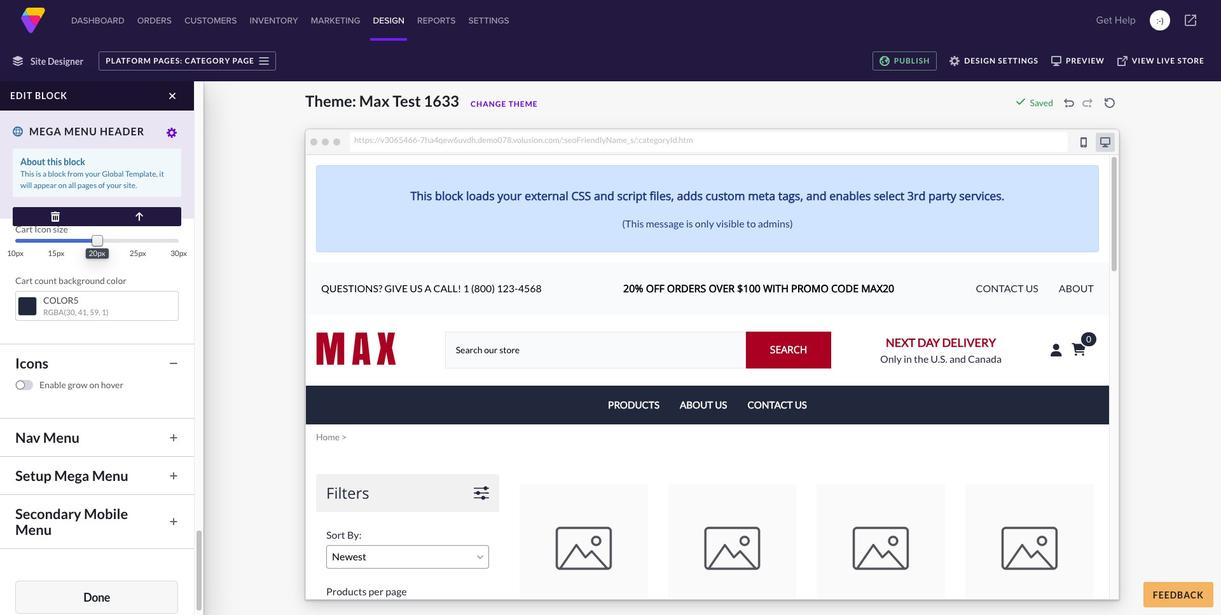 Task type: locate. For each thing, give the bounding box(es) containing it.
59,
[[90, 308, 100, 317]]

this
[[47, 157, 62, 167]]

from
[[67, 169, 84, 179]]

cart count background color
[[15, 275, 127, 286]]

your up pages on the left top of page
[[85, 169, 100, 179]]

dashboard image
[[20, 8, 46, 33]]

7ha4qew6uvdh.demo078.volusion.com/:seofriendlyname_s/:categoryid.htm
[[420, 135, 693, 145]]

change
[[471, 99, 507, 109]]

:-
[[1157, 14, 1162, 27]]

get help
[[1097, 13, 1136, 27]]

reports button
[[415, 0, 458, 41]]

settings button
[[466, 0, 512, 41]]

0 vertical spatial your
[[85, 169, 100, 179]]

cart left is
[[15, 162, 33, 172]]

saved
[[1030, 97, 1054, 108]]

1 vertical spatial your
[[107, 181, 122, 190]]

block down this
[[48, 169, 66, 179]]

1 vertical spatial icon
[[35, 162, 51, 172]]

menu
[[64, 125, 97, 137], [43, 429, 80, 447], [92, 468, 128, 485], [15, 522, 52, 539]]

cart shopping image
[[25, 129, 40, 141]]

enable grow on hover
[[39, 380, 123, 391]]

grow
[[68, 380, 88, 391]]

1 horizontal spatial your
[[107, 181, 122, 190]]

block up from
[[64, 157, 85, 167]]

1 vertical spatial mega
[[54, 468, 89, 485]]

platform pages: category page
[[106, 56, 254, 66]]

icon for cart icon color
[[35, 162, 51, 172]]

10px
[[7, 249, 24, 258]]

menu up mobile
[[92, 468, 128, 485]]

site
[[31, 56, 46, 66]]

template,
[[125, 169, 158, 179]]

size
[[53, 224, 68, 235]]

menu left header
[[64, 125, 97, 137]]

cart for cart panel
[[25, 71, 45, 83]]

max
[[359, 92, 390, 110]]

design
[[373, 14, 405, 27]]

enable
[[39, 380, 66, 391]]

this
[[20, 169, 34, 179]]

design
[[965, 56, 996, 66]]

default
[[43, 181, 81, 192]]

cart for cart count background color
[[15, 275, 33, 286]]

color
[[53, 162, 73, 172], [107, 275, 127, 286]]

0 horizontal spatial on
[[58, 181, 67, 190]]

block
[[35, 90, 67, 101], [64, 157, 85, 167], [48, 169, 66, 179]]

get
[[1097, 13, 1113, 27]]

saved image
[[1016, 97, 1026, 107]]

15px
[[48, 249, 64, 258]]

your down the global
[[107, 181, 122, 190]]

view live store button
[[1111, 52, 1211, 71]]

0 vertical spatial color
[[53, 162, 73, 172]]

page
[[233, 56, 254, 66]]

all
[[68, 181, 76, 190]]

about this block this is a block from your global template, it will appear on all pages of your site.
[[20, 157, 164, 190]]

mega
[[29, 125, 62, 137], [54, 468, 89, 485]]

cart for cart icon color
[[15, 162, 33, 172]]

inherit
[[43, 194, 73, 204]]

will
[[20, 181, 32, 190]]

1 vertical spatial on
[[89, 380, 99, 391]]

store
[[1178, 56, 1205, 66]]

pages:
[[154, 56, 183, 66]]

1 icon from the top
[[35, 107, 51, 118]]

design settings
[[965, 56, 1039, 66]]

20px slider
[[85, 236, 109, 259]]

mega down cart icon
[[29, 125, 62, 137]]

secondary mobile menu button
[[9, 503, 185, 541]]

of
[[98, 181, 105, 190]]

icon
[[35, 107, 51, 118], [35, 162, 51, 172], [35, 224, 51, 235]]

it
[[159, 169, 164, 179]]

cart panel button
[[15, 65, 179, 90]]

marketing button
[[308, 0, 363, 41]]

customers button
[[182, 0, 239, 41]]

)
[[1162, 14, 1164, 27]]

on right grow
[[89, 380, 99, 391]]

mobile
[[84, 506, 128, 523]]

cart up "10px"
[[15, 224, 33, 235]]

icon for cart icon size
[[35, 224, 51, 235]]

2 vertical spatial icon
[[35, 224, 51, 235]]

design button
[[371, 0, 407, 41]]

mega inside setup mega menu 'button'
[[54, 468, 89, 485]]

cart inside button
[[25, 71, 45, 83]]

color up default
[[53, 162, 73, 172]]

2 icon from the top
[[35, 162, 51, 172]]

1633
[[424, 92, 459, 110]]

settings
[[469, 14, 509, 27]]

test
[[393, 92, 421, 110]]

inventory button
[[247, 0, 301, 41]]

0 vertical spatial icon
[[35, 107, 51, 118]]

view
[[1132, 56, 1155, 66]]

cart down "site" at the top left of the page
[[25, 71, 45, 83]]

0 horizontal spatial color
[[53, 162, 73, 172]]

cart
[[25, 71, 45, 83], [15, 107, 33, 118], [15, 162, 33, 172], [15, 224, 33, 235], [15, 275, 33, 286]]

cart for cart icon
[[15, 107, 33, 118]]

on
[[58, 181, 67, 190], [89, 380, 99, 391]]

41,
[[78, 308, 88, 317]]

cart down edit
[[15, 107, 33, 118]]

mega right setup
[[54, 468, 89, 485]]

done
[[83, 591, 110, 605]]

block down cart panel at the left top
[[35, 90, 67, 101]]

3 icon from the top
[[35, 224, 51, 235]]

on left all
[[58, 181, 67, 190]]

menu down setup
[[15, 522, 52, 539]]

color up 1)
[[107, 275, 127, 286]]

0 vertical spatial on
[[58, 181, 67, 190]]

your
[[85, 169, 100, 179], [107, 181, 122, 190]]

orders button
[[135, 0, 174, 41]]

secondary
[[15, 506, 81, 523]]

pages
[[77, 181, 97, 190]]

feedback button
[[1144, 583, 1214, 608]]

cart left count
[[15, 275, 33, 286]]

1 vertical spatial color
[[107, 275, 127, 286]]



Task type: describe. For each thing, give the bounding box(es) containing it.
on inside about this block this is a block from your global template, it will appear on all pages of your site.
[[58, 181, 67, 190]]

setup mega menu
[[15, 468, 128, 485]]

view live store
[[1132, 56, 1205, 66]]

1 vertical spatial block
[[64, 157, 85, 167]]

platform pages: category page button
[[99, 52, 276, 71]]

1 horizontal spatial on
[[89, 380, 99, 391]]

orders
[[137, 14, 172, 27]]

icon for cart icon
[[35, 107, 51, 118]]

1 horizontal spatial color
[[107, 275, 127, 286]]

cart icon size
[[15, 224, 68, 235]]

category
[[185, 56, 230, 66]]

menu right nav
[[43, 429, 80, 447]]

edit block
[[10, 90, 67, 101]]

dashboard
[[71, 14, 125, 27]]

panel
[[47, 71, 72, 83]]

nav menu
[[15, 429, 80, 447]]

customers
[[184, 14, 237, 27]]

get help link
[[1093, 8, 1140, 33]]

design settings button
[[944, 52, 1045, 71]]

color5
[[43, 295, 79, 306]]

theme: max test 1633
[[305, 92, 459, 110]]

30px
[[170, 249, 187, 258]]

volusion-logo link
[[20, 8, 46, 33]]

settings
[[998, 56, 1039, 66]]

platform
[[106, 56, 151, 66]]

count
[[35, 275, 57, 286]]

https://v3065466-
[[354, 135, 420, 145]]

secondary mobile menu
[[15, 506, 128, 539]]

25px
[[130, 249, 146, 258]]

about
[[20, 157, 45, 167]]

https://v3065466-7ha4qew6uvdh.demo078.volusion.com/:seofriendlyname_s/:categoryid.htm
[[354, 135, 693, 145]]

icons button
[[9, 352, 185, 375]]

:-) link
[[1150, 10, 1171, 31]]

is
[[36, 169, 41, 179]]

global
[[102, 169, 124, 179]]

theme
[[509, 99, 538, 109]]

inventory
[[250, 14, 298, 27]]

0 vertical spatial mega
[[29, 125, 62, 137]]

site.
[[123, 181, 137, 190]]

global template image
[[13, 127, 23, 137]]

help
[[1115, 13, 1136, 27]]

dashboard link
[[69, 0, 127, 41]]

publish button
[[873, 52, 937, 71]]

cart icon color
[[15, 162, 73, 172]]

cart icon
[[15, 107, 51, 118]]

done button
[[15, 582, 178, 615]]

cart for cart icon size
[[15, 224, 33, 235]]

a
[[43, 169, 46, 179]]

menu inside secondary mobile menu
[[15, 522, 52, 539]]

designer
[[48, 56, 83, 66]]

site designer
[[31, 56, 83, 66]]

preview button
[[1045, 52, 1111, 71]]

background
[[59, 275, 105, 286]]

mega menu header
[[29, 125, 145, 137]]

nav menu button
[[9, 427, 185, 449]]

header
[[100, 125, 145, 137]]

sidebar element
[[0, 0, 204, 616]]

nav
[[15, 429, 40, 447]]

1)
[[102, 308, 109, 317]]

0 horizontal spatial your
[[85, 169, 100, 179]]

hover
[[101, 380, 123, 391]]

0 vertical spatial block
[[35, 90, 67, 101]]

setup mega menu button
[[9, 465, 185, 487]]

icons
[[15, 355, 48, 372]]

2 vertical spatial block
[[48, 169, 66, 179]]

edit
[[10, 90, 33, 101]]

marketing
[[311, 14, 360, 27]]

appear
[[34, 181, 57, 190]]

menu inside 'button'
[[92, 468, 128, 485]]

20px
[[89, 249, 105, 258]]

live
[[1157, 56, 1176, 66]]

publish
[[894, 56, 930, 66]]

rgba(30,
[[43, 308, 77, 317]]

change theme
[[471, 99, 538, 109]]

setup
[[15, 468, 52, 485]]

:-)
[[1157, 14, 1164, 27]]



Task type: vqa. For each thing, say whether or not it's contained in the screenshot.
Card Layout
no



